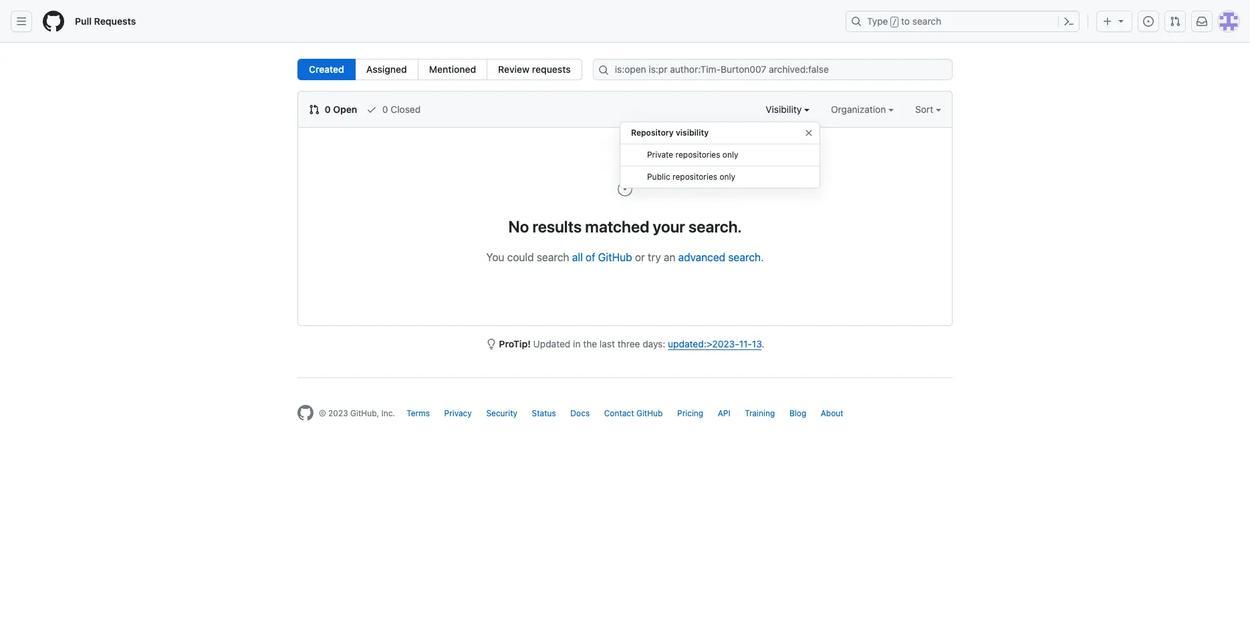 Task type: locate. For each thing, give the bounding box(es) containing it.
0 left open
[[325, 104, 331, 115]]

0 horizontal spatial git pull request image
[[309, 104, 320, 115]]

© 2023 github, inc.
[[319, 409, 395, 419]]

public repositories only
[[648, 172, 736, 182]]

training
[[745, 409, 776, 419]]

1 horizontal spatial search
[[729, 252, 761, 264]]

triangle down image
[[1116, 15, 1127, 26]]

your
[[653, 217, 686, 236]]

0 open
[[322, 104, 357, 115]]

sort
[[916, 104, 934, 115]]

private repositories only
[[648, 150, 739, 160]]

api
[[718, 409, 731, 419]]

only up the public repositories only 'link'
[[723, 150, 739, 160]]

updated
[[534, 338, 571, 350]]

0 horizontal spatial github
[[599, 252, 633, 264]]

search right to
[[913, 15, 942, 27]]

©
[[319, 409, 326, 419]]

github right the contact
[[637, 409, 663, 419]]

to
[[902, 15, 910, 27]]

only
[[723, 150, 739, 160], [720, 172, 736, 182]]

search left all
[[537, 252, 570, 264]]

1 vertical spatial git pull request image
[[309, 104, 320, 115]]

2 0 from the left
[[383, 104, 388, 115]]

homepage image left ©
[[298, 405, 314, 421]]

0 vertical spatial git pull request image
[[1171, 16, 1181, 27]]

all
[[572, 252, 583, 264]]

0 vertical spatial homepage image
[[43, 11, 64, 32]]

pull requests
[[75, 15, 136, 27]]

git pull request image left notifications image
[[1171, 16, 1181, 27]]

only inside 'link'
[[720, 172, 736, 182]]

terms link
[[407, 409, 430, 419]]

. right 11-
[[762, 338, 765, 350]]

review
[[498, 64, 530, 75]]

Search all issues text field
[[593, 59, 953, 80]]

search image
[[599, 65, 609, 76]]

only for private repositories only
[[723, 150, 739, 160]]

you could search all of github or try an advanced search .
[[487, 252, 764, 264]]

matched
[[586, 217, 650, 236]]

git pull request image left 0 open
[[309, 104, 320, 115]]

updated:>2023-11-13 link
[[668, 338, 762, 350]]

try
[[648, 252, 661, 264]]

only down the private repositories only link in the top of the page
[[720, 172, 736, 182]]

privacy
[[445, 409, 472, 419]]

1 vertical spatial repositories
[[673, 172, 718, 182]]

updated:>2023-
[[668, 338, 740, 350]]

search down search.
[[729, 252, 761, 264]]

private
[[648, 150, 674, 160]]

close menu image
[[804, 128, 815, 138]]

advanced
[[679, 252, 726, 264]]

requests
[[532, 64, 571, 75]]

repositories inside 'link'
[[673, 172, 718, 182]]

2 horizontal spatial search
[[913, 15, 942, 27]]

1 vertical spatial only
[[720, 172, 736, 182]]

contact github
[[605, 409, 663, 419]]

mentioned
[[429, 64, 476, 75]]

0 vertical spatial only
[[723, 150, 739, 160]]

homepage image
[[43, 11, 64, 32], [298, 405, 314, 421]]

security
[[487, 409, 518, 419]]

no results matched your search.
[[509, 217, 742, 236]]

1 horizontal spatial 0
[[383, 104, 388, 115]]

search
[[913, 15, 942, 27], [537, 252, 570, 264], [729, 252, 761, 264]]

footer containing © 2023 github, inc.
[[287, 378, 964, 455]]

contact github link
[[605, 409, 663, 419]]

blog link
[[790, 409, 807, 419]]

0 horizontal spatial 0
[[325, 104, 331, 115]]

three
[[618, 338, 640, 350]]

api link
[[718, 409, 731, 419]]

footer
[[287, 378, 964, 455]]

status
[[532, 409, 556, 419]]

light bulb image
[[486, 339, 497, 350]]

type
[[868, 15, 889, 27]]

0 open link
[[309, 102, 357, 116]]

.
[[761, 252, 764, 264], [762, 338, 765, 350]]

0
[[325, 104, 331, 115], [383, 104, 388, 115]]

repositories down private repositories only
[[673, 172, 718, 182]]

git pull request image
[[1171, 16, 1181, 27], [309, 104, 320, 115]]

the
[[583, 338, 597, 350]]

about link
[[821, 409, 844, 419]]

terms
[[407, 409, 430, 419]]

1 horizontal spatial github
[[637, 409, 663, 419]]

1 horizontal spatial homepage image
[[298, 405, 314, 421]]

repositories for private
[[676, 150, 721, 160]]

repositories
[[676, 150, 721, 160], [673, 172, 718, 182]]

docs link
[[571, 409, 590, 419]]

11-
[[740, 338, 752, 350]]

github
[[599, 252, 633, 264], [637, 409, 663, 419]]

assigned link
[[355, 59, 419, 80]]

repositories down 'visibility'
[[676, 150, 721, 160]]

inc.
[[382, 409, 395, 419]]

0 vertical spatial repositories
[[676, 150, 721, 160]]

public repositories only link
[[621, 167, 820, 189]]

github right the of
[[599, 252, 633, 264]]

1 0 from the left
[[325, 104, 331, 115]]

0 right check icon at the left of the page
[[383, 104, 388, 115]]

blog
[[790, 409, 807, 419]]

0 closed
[[380, 104, 421, 115]]

. right advanced
[[761, 252, 764, 264]]

check image
[[367, 104, 377, 115]]

pricing
[[678, 409, 704, 419]]

only for public repositories only
[[720, 172, 736, 182]]

issue opened image
[[1144, 16, 1155, 27]]

repositories for public
[[673, 172, 718, 182]]

0 for closed
[[383, 104, 388, 115]]

homepage image left pull
[[43, 11, 64, 32]]

Issues search field
[[593, 59, 953, 80]]

0 vertical spatial github
[[599, 252, 633, 264]]



Task type: describe. For each thing, give the bounding box(es) containing it.
days:
[[643, 338, 666, 350]]

issue opened image
[[617, 181, 633, 197]]

0 vertical spatial .
[[761, 252, 764, 264]]

pull requests element
[[298, 59, 582, 80]]

1 vertical spatial homepage image
[[298, 405, 314, 421]]

organization
[[831, 104, 889, 115]]

docs
[[571, 409, 590, 419]]

visibility
[[766, 104, 805, 115]]

command palette image
[[1064, 16, 1075, 27]]

status link
[[532, 409, 556, 419]]

1 horizontal spatial git pull request image
[[1171, 16, 1181, 27]]

pull
[[75, 15, 92, 27]]

13
[[752, 338, 762, 350]]

0 for open
[[325, 104, 331, 115]]

1 vertical spatial .
[[762, 338, 765, 350]]

2023
[[329, 409, 348, 419]]

review requests
[[498, 64, 571, 75]]

could
[[507, 252, 534, 264]]

requests
[[94, 15, 136, 27]]

closed
[[391, 104, 421, 115]]

github,
[[351, 409, 379, 419]]

open
[[333, 104, 357, 115]]

privacy link
[[445, 409, 472, 419]]

notifications image
[[1197, 16, 1208, 27]]

security link
[[487, 409, 518, 419]]

an
[[664, 252, 676, 264]]

/
[[893, 17, 898, 27]]

of
[[586, 252, 596, 264]]

assigned
[[366, 64, 407, 75]]

0 closed link
[[367, 102, 421, 116]]

1 vertical spatial github
[[637, 409, 663, 419]]

organization button
[[831, 102, 894, 116]]

you
[[487, 252, 505, 264]]

sort button
[[916, 102, 942, 116]]

in
[[573, 338, 581, 350]]

last
[[600, 338, 615, 350]]

results
[[533, 217, 582, 236]]

review requests link
[[487, 59, 582, 80]]

0 horizontal spatial homepage image
[[43, 11, 64, 32]]

all of github link
[[572, 252, 633, 264]]

repository visibility
[[631, 128, 709, 138]]

protip!
[[499, 338, 531, 350]]

plus image
[[1103, 16, 1114, 27]]

git pull request image inside 0 open link
[[309, 104, 320, 115]]

or
[[635, 252, 645, 264]]

visibility button
[[766, 102, 810, 116]]

advanced search link
[[679, 252, 761, 264]]

0 horizontal spatial search
[[537, 252, 570, 264]]

search.
[[689, 217, 742, 236]]

private repositories only link
[[621, 144, 820, 167]]

training link
[[745, 409, 776, 419]]

type / to search
[[868, 15, 942, 27]]

protip! updated in the last three days: updated:>2023-11-13 .
[[499, 338, 765, 350]]

about
[[821, 409, 844, 419]]

no
[[509, 217, 529, 236]]

visibility
[[676, 128, 709, 138]]

mentioned link
[[418, 59, 488, 80]]

contact
[[605, 409, 635, 419]]

filter by repository visiblity menu
[[620, 116, 821, 199]]

pricing link
[[678, 409, 704, 419]]

repository
[[631, 128, 674, 138]]

public
[[648, 172, 671, 182]]



Task type: vqa. For each thing, say whether or not it's contained in the screenshot.
"advanced search" "link"
yes



